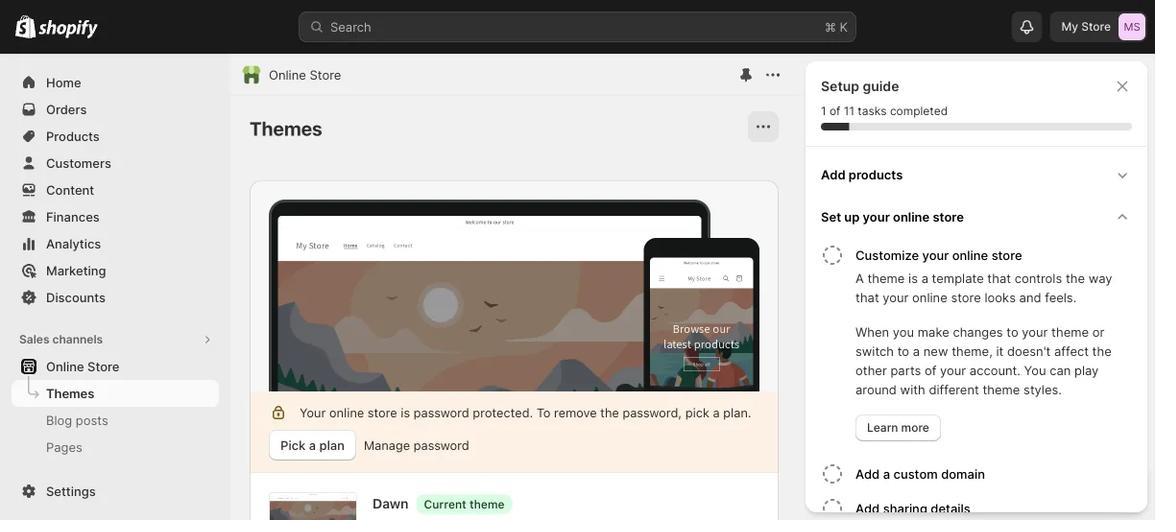 Task type: describe. For each thing, give the bounding box(es) containing it.
1 horizontal spatial online
[[269, 67, 306, 82]]

k
[[840, 19, 848, 34]]

home link
[[12, 69, 219, 96]]

more
[[902, 421, 930, 435]]

orders link
[[12, 96, 219, 123]]

different
[[929, 382, 980, 397]]

set
[[821, 209, 842, 224]]

add a custom domain
[[856, 467, 985, 482]]

products link
[[12, 123, 219, 150]]

content
[[46, 183, 94, 197]]

preferences
[[46, 494, 117, 509]]

add products
[[821, 167, 903, 182]]

1 vertical spatial store
[[310, 67, 341, 82]]

changes
[[953, 325, 1003, 340]]

blog posts
[[46, 413, 108, 428]]

you
[[893, 325, 915, 340]]

online store image
[[242, 65, 261, 85]]

a inside the a theme is a template that controls the way that your online store looks and feels.
[[922, 271, 929, 286]]

analytics
[[46, 236, 101, 251]]

finances
[[46, 209, 100, 224]]

theme,
[[952, 344, 993, 359]]

0 horizontal spatial of
[[830, 104, 841, 118]]

store inside button
[[992, 248, 1023, 263]]

your inside button
[[863, 209, 890, 224]]

setup guide dialog
[[806, 61, 1148, 521]]

feels.
[[1045, 290, 1077, 305]]

your inside the a theme is a template that controls the way that your online store looks and feels.
[[883, 290, 909, 305]]

your up different
[[940, 363, 966, 378]]

template
[[932, 271, 984, 286]]

add for add sharing details
[[856, 501, 880, 516]]

settings link
[[12, 478, 219, 505]]

a inside button
[[883, 467, 891, 482]]

store inside button
[[933, 209, 964, 224]]

with
[[901, 382, 926, 397]]

1 horizontal spatial theme
[[983, 382, 1020, 397]]

0 vertical spatial store
[[1082, 20, 1111, 34]]

when
[[856, 325, 890, 340]]

play
[[1075, 363, 1099, 378]]

of inside when you make changes to your theme or switch to a new theme, it doesn't affect the other parts of your account. you can play around with different theme styles.
[[925, 363, 937, 378]]

setup
[[821, 78, 860, 95]]

you
[[1024, 363, 1047, 378]]

guide
[[863, 78, 900, 95]]

add for add products
[[821, 167, 846, 182]]

your inside button
[[923, 248, 949, 263]]

around
[[856, 382, 897, 397]]

shopify image
[[39, 20, 98, 39]]

learn more
[[867, 421, 930, 435]]

search
[[330, 19, 371, 34]]

completed
[[890, 104, 948, 118]]

add sharing details
[[856, 501, 971, 516]]

when you make changes to your theme or switch to a new theme, it doesn't affect the other parts of your account. you can play around with different theme styles.
[[856, 325, 1112, 397]]

theme inside the a theme is a template that controls the way that your online store looks and feels.
[[868, 271, 905, 286]]

your up doesn't
[[1022, 325, 1048, 340]]

1 horizontal spatial online store
[[269, 67, 341, 82]]

marketing
[[46, 263, 106, 278]]

a inside when you make changes to your theme or switch to a new theme, it doesn't affect the other parts of your account. you can play around with different theme styles.
[[913, 344, 920, 359]]

⌘
[[825, 19, 836, 34]]

settings
[[46, 484, 96, 499]]

1 vertical spatial that
[[856, 290, 879, 305]]

way
[[1089, 271, 1113, 286]]

sharing
[[883, 501, 928, 516]]

switch
[[856, 344, 894, 359]]

1 vertical spatial online store link
[[12, 353, 219, 380]]

customize your online store
[[856, 248, 1023, 263]]

mark add a custom domain as done image
[[821, 463, 844, 486]]

tasks
[[858, 104, 887, 118]]

add for add a custom domain
[[856, 467, 880, 482]]

learn
[[867, 421, 899, 435]]

custom
[[894, 467, 938, 482]]

setup guide
[[821, 78, 900, 95]]

pages link
[[12, 434, 219, 461]]

1 horizontal spatial online store link
[[269, 65, 341, 85]]

customize
[[856, 248, 919, 263]]

themes
[[46, 386, 94, 401]]

posts
[[76, 413, 108, 428]]

products
[[849, 167, 903, 182]]

looks
[[985, 290, 1016, 305]]

a
[[856, 271, 864, 286]]

analytics link
[[12, 231, 219, 257]]

styles.
[[1024, 382, 1062, 397]]

sales
[[19, 333, 49, 347]]

marketing link
[[12, 257, 219, 284]]

channels
[[52, 333, 103, 347]]

home
[[46, 75, 81, 90]]

store inside the a theme is a template that controls the way that your online store looks and feels.
[[951, 290, 981, 305]]

add products button
[[814, 154, 1140, 196]]

details
[[931, 501, 971, 516]]

online inside button
[[953, 248, 989, 263]]

blog posts link
[[12, 407, 219, 434]]



Task type: locate. For each thing, give the bounding box(es) containing it.
that
[[988, 271, 1011, 286], [856, 290, 879, 305]]

2 vertical spatial a
[[883, 467, 891, 482]]

0 vertical spatial the
[[1066, 271, 1085, 286]]

1 horizontal spatial that
[[988, 271, 1011, 286]]

0 horizontal spatial online
[[46, 359, 84, 374]]

1
[[821, 104, 827, 118]]

theme down customize
[[868, 271, 905, 286]]

add right mark add sharing details as done image
[[856, 501, 880, 516]]

store
[[1082, 20, 1111, 34], [310, 67, 341, 82], [87, 359, 119, 374]]

1 vertical spatial online store
[[46, 359, 119, 374]]

discounts
[[46, 290, 106, 305]]

pages
[[46, 440, 82, 455]]

customize your online store button
[[856, 238, 1140, 269]]

online store
[[269, 67, 341, 82], [46, 359, 119, 374]]

account.
[[970, 363, 1021, 378]]

mark customize your online store as done image
[[821, 244, 844, 267]]

online up template
[[953, 248, 989, 263]]

add right mark add a custom domain as done image
[[856, 467, 880, 482]]

finances link
[[12, 204, 219, 231]]

can
[[1050, 363, 1071, 378]]

the inside the a theme is a template that controls the way that your online store looks and feels.
[[1066, 271, 1085, 286]]

sales channels button
[[12, 327, 219, 353]]

and
[[1020, 290, 1042, 305]]

of
[[830, 104, 841, 118], [925, 363, 937, 378]]

0 vertical spatial a
[[922, 271, 929, 286]]

11
[[844, 104, 855, 118]]

blog
[[46, 413, 72, 428]]

1 of 11 tasks completed
[[821, 104, 948, 118]]

1 vertical spatial online
[[953, 248, 989, 263]]

2 vertical spatial online
[[913, 290, 948, 305]]

online inside button
[[893, 209, 930, 224]]

make
[[918, 325, 950, 340]]

online store link right 'online store' icon
[[269, 65, 341, 85]]

add up set
[[821, 167, 846, 182]]

the down or
[[1093, 344, 1112, 359]]

add
[[821, 167, 846, 182], [856, 467, 880, 482], [856, 501, 880, 516]]

online inside the a theme is a template that controls the way that your online store looks and feels.
[[913, 290, 948, 305]]

my store
[[1062, 20, 1111, 34]]

online
[[269, 67, 306, 82], [46, 359, 84, 374]]

customers
[[46, 156, 111, 170]]

of right 1
[[830, 104, 841, 118]]

controls
[[1015, 271, 1063, 286]]

online store right 'online store' icon
[[269, 67, 341, 82]]

1 vertical spatial theme
[[1052, 325, 1089, 340]]

learn more link
[[856, 415, 941, 442]]

that up "looks"
[[988, 271, 1011, 286]]

of down new
[[925, 363, 937, 378]]

2 horizontal spatial theme
[[1052, 325, 1089, 340]]

products
[[46, 129, 100, 144]]

theme
[[868, 271, 905, 286], [1052, 325, 1089, 340], [983, 382, 1020, 397]]

0 vertical spatial online store
[[269, 67, 341, 82]]

0 horizontal spatial to
[[898, 344, 910, 359]]

0 horizontal spatial theme
[[868, 271, 905, 286]]

1 vertical spatial a
[[913, 344, 920, 359]]

discounts link
[[12, 284, 219, 311]]

store up controls
[[992, 248, 1023, 263]]

a left new
[[913, 344, 920, 359]]

customers link
[[12, 150, 219, 177]]

1 vertical spatial store
[[992, 248, 1023, 263]]

doesn't
[[1007, 344, 1051, 359]]

is
[[909, 271, 918, 286]]

set up your online store button
[[814, 196, 1140, 238]]

2 horizontal spatial a
[[922, 271, 929, 286]]

add a custom domain button
[[856, 457, 1140, 492]]

add inside button
[[821, 167, 846, 182]]

mark add sharing details as done image
[[821, 498, 844, 521]]

2 vertical spatial store
[[87, 359, 119, 374]]

to
[[1007, 325, 1019, 340], [898, 344, 910, 359]]

1 horizontal spatial of
[[925, 363, 937, 378]]

new
[[924, 344, 949, 359]]

0 vertical spatial theme
[[868, 271, 905, 286]]

0 vertical spatial to
[[1007, 325, 1019, 340]]

your down is
[[883, 290, 909, 305]]

⌘ k
[[825, 19, 848, 34]]

your right up
[[863, 209, 890, 224]]

0 vertical spatial online
[[893, 209, 930, 224]]

online store link
[[269, 65, 341, 85], [12, 353, 219, 380]]

it
[[996, 344, 1004, 359]]

1 vertical spatial online
[[46, 359, 84, 374]]

customize your online store element
[[817, 269, 1140, 442]]

0 vertical spatial online store link
[[269, 65, 341, 85]]

0 vertical spatial online
[[269, 67, 306, 82]]

the inside when you make changes to your theme or switch to a new theme, it doesn't affect the other parts of your account. you can play around with different theme styles.
[[1093, 344, 1112, 359]]

0 vertical spatial of
[[830, 104, 841, 118]]

affect
[[1055, 344, 1089, 359]]

store right my
[[1082, 20, 1111, 34]]

up
[[845, 209, 860, 224]]

parts
[[891, 363, 921, 378]]

2 horizontal spatial store
[[1082, 20, 1111, 34]]

your
[[863, 209, 890, 224], [923, 248, 949, 263], [883, 290, 909, 305], [1022, 325, 1048, 340], [940, 363, 966, 378]]

0 vertical spatial store
[[933, 209, 964, 224]]

to up doesn't
[[1007, 325, 1019, 340]]

to down you on the right of the page
[[898, 344, 910, 359]]

0 horizontal spatial the
[[1066, 271, 1085, 286]]

2 vertical spatial add
[[856, 501, 880, 516]]

0 horizontal spatial that
[[856, 290, 879, 305]]

2 vertical spatial theme
[[983, 382, 1020, 397]]

orders
[[46, 102, 87, 117]]

store down sales channels button
[[87, 359, 119, 374]]

your up template
[[923, 248, 949, 263]]

store down 'search'
[[310, 67, 341, 82]]

my
[[1062, 20, 1079, 34]]

preferences link
[[12, 488, 219, 515]]

themes link
[[12, 380, 219, 407]]

1 horizontal spatial the
[[1093, 344, 1112, 359]]

set up your online store
[[821, 209, 964, 224]]

or
[[1093, 325, 1105, 340]]

store down template
[[951, 290, 981, 305]]

the
[[1066, 271, 1085, 286], [1093, 344, 1112, 359]]

0 horizontal spatial a
[[883, 467, 891, 482]]

2 vertical spatial store
[[951, 290, 981, 305]]

domain
[[941, 467, 985, 482]]

add sharing details button
[[856, 492, 1140, 521]]

0 horizontal spatial online store link
[[12, 353, 219, 380]]

theme up affect
[[1052, 325, 1089, 340]]

online store down channels in the left of the page
[[46, 359, 119, 374]]

a right is
[[922, 271, 929, 286]]

1 vertical spatial of
[[925, 363, 937, 378]]

online up customize
[[893, 209, 930, 224]]

0 horizontal spatial online store
[[46, 359, 119, 374]]

online down is
[[913, 290, 948, 305]]

my store image
[[1119, 13, 1146, 40]]

other
[[856, 363, 887, 378]]

theme down account.
[[983, 382, 1020, 397]]

1 horizontal spatial a
[[913, 344, 920, 359]]

a
[[922, 271, 929, 286], [913, 344, 920, 359], [883, 467, 891, 482]]

online store link down channels in the left of the page
[[12, 353, 219, 380]]

a theme is a template that controls the way that your online store looks and feels.
[[856, 271, 1113, 305]]

a left custom
[[883, 467, 891, 482]]

content link
[[12, 177, 219, 204]]

sales channels
[[19, 333, 103, 347]]

1 vertical spatial the
[[1093, 344, 1112, 359]]

1 horizontal spatial store
[[310, 67, 341, 82]]

online down sales channels
[[46, 359, 84, 374]]

online right 'online store' icon
[[269, 67, 306, 82]]

1 vertical spatial add
[[856, 467, 880, 482]]

store up 'customize your online store'
[[933, 209, 964, 224]]

that down a
[[856, 290, 879, 305]]

0 vertical spatial that
[[988, 271, 1011, 286]]

0 vertical spatial add
[[821, 167, 846, 182]]

1 horizontal spatial to
[[1007, 325, 1019, 340]]

1 vertical spatial to
[[898, 344, 910, 359]]

the up feels.
[[1066, 271, 1085, 286]]

online
[[893, 209, 930, 224], [953, 248, 989, 263], [913, 290, 948, 305]]

shopify image
[[15, 15, 36, 38]]

0 horizontal spatial store
[[87, 359, 119, 374]]



Task type: vqa. For each thing, say whether or not it's contained in the screenshot.
Search Countries text box
no



